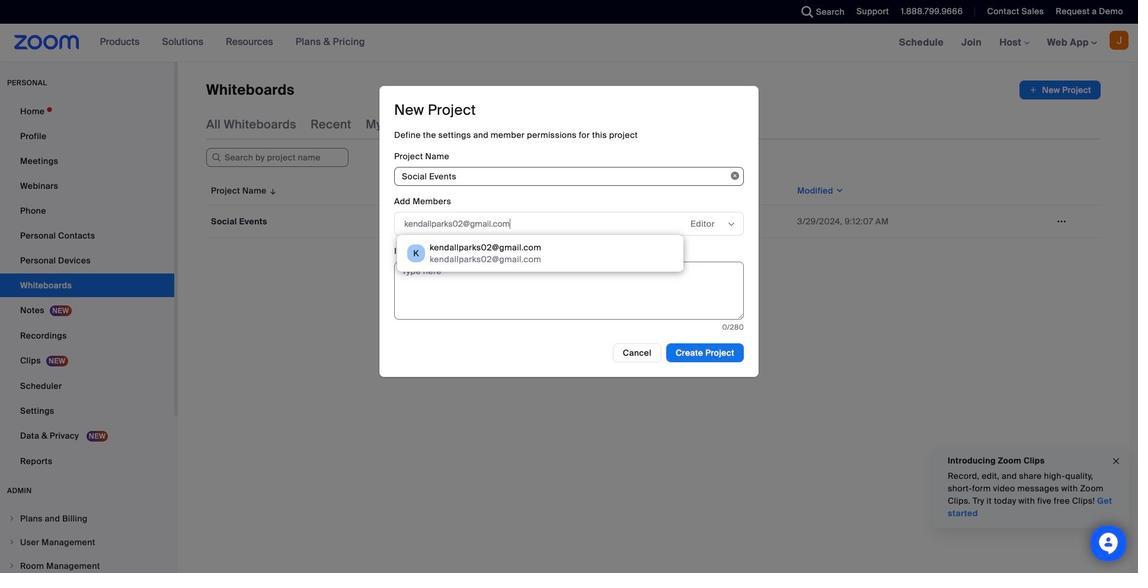 Task type: describe. For each thing, give the bounding box(es) containing it.
edit project image
[[1052, 216, 1071, 227]]

arrow down image
[[267, 184, 277, 198]]

Search by name or email, text field
[[404, 215, 666, 233]]

Invite Message (optional) text field
[[394, 262, 744, 320]]

tabs of all whiteboard page tab list
[[206, 109, 725, 140]]

Search text field
[[206, 148, 349, 167]]



Task type: vqa. For each thing, say whether or not it's contained in the screenshot.
add "Image"
yes



Task type: locate. For each thing, give the bounding box(es) containing it.
dialog
[[379, 86, 759, 378]]

e.g. Happy Crew text field
[[394, 167, 744, 186]]

meetings navigation
[[890, 24, 1138, 62]]

personal menu menu
[[0, 100, 174, 475]]

banner
[[0, 24, 1138, 62]]

admin menu menu
[[0, 508, 174, 574]]

add image
[[1029, 84, 1038, 96]]

application
[[206, 177, 1110, 247]]

heading
[[394, 101, 476, 119]]

close image
[[1112, 455, 1121, 469]]

show options image
[[727, 220, 736, 230]]

product information navigation
[[91, 24, 374, 62]]



